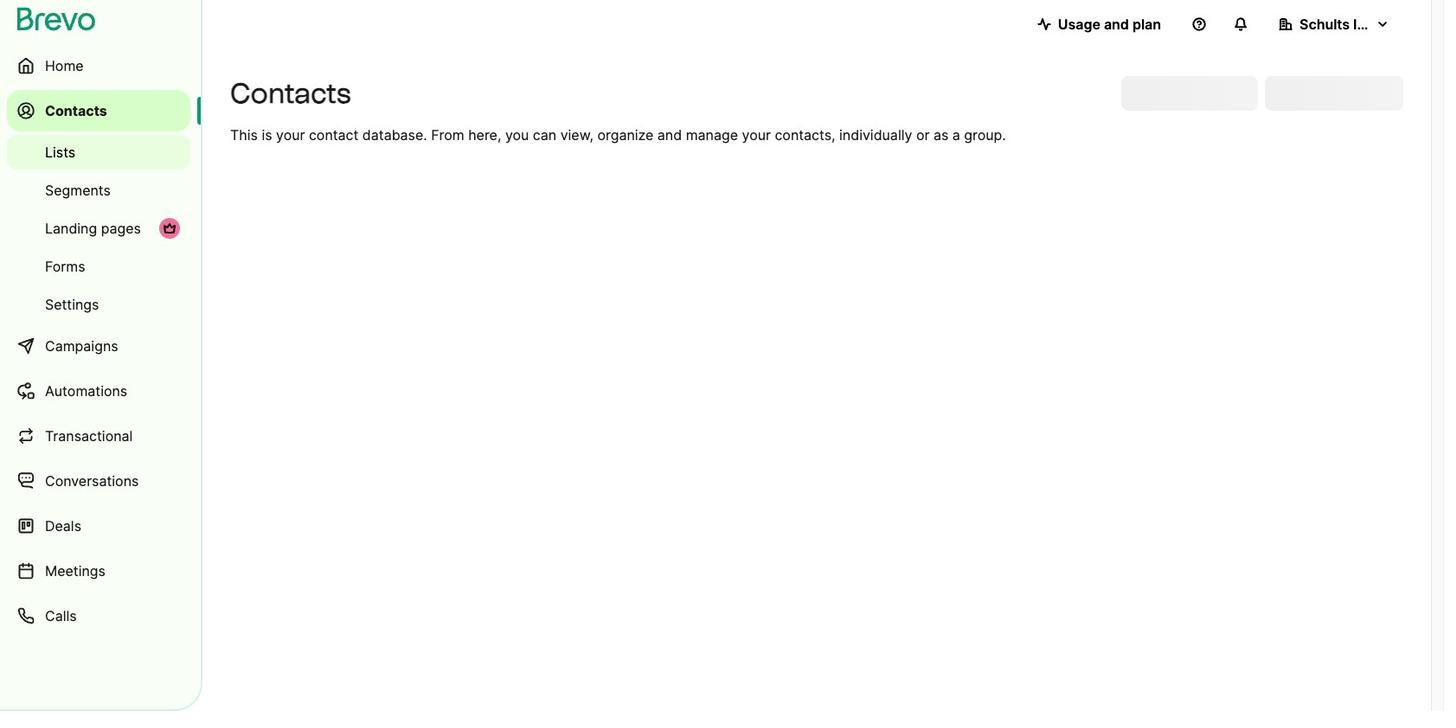 Task type: describe. For each thing, give the bounding box(es) containing it.
plan
[[1133, 16, 1161, 33]]

meetings
[[45, 562, 106, 580]]

settings link
[[7, 287, 190, 322]]

landing pages
[[45, 220, 141, 237]]

landing pages link
[[7, 211, 190, 246]]

segments link
[[7, 173, 190, 208]]

2 your from the left
[[742, 126, 771, 144]]

automations
[[45, 382, 127, 400]]

transactional
[[45, 427, 133, 445]]

this
[[230, 126, 258, 144]]

from
[[431, 126, 464, 144]]

contact
[[309, 126, 359, 144]]

home
[[45, 57, 84, 74]]

usage and plan button
[[1023, 7, 1175, 42]]

database.
[[362, 126, 427, 144]]

lists
[[45, 144, 75, 161]]

conversations link
[[7, 460, 190, 502]]

meetings link
[[7, 550, 190, 592]]

1 vertical spatial and
[[658, 126, 682, 144]]

individually
[[839, 126, 912, 144]]

campaigns link
[[7, 325, 190, 367]]

usage
[[1058, 16, 1101, 33]]

left___rvooi image
[[163, 222, 177, 235]]

automations link
[[7, 370, 190, 412]]

you
[[505, 126, 529, 144]]

this is your contact database. from here, you can view, organize and manage your contacts, individually or as a group.
[[230, 126, 1006, 144]]

manage
[[686, 126, 738, 144]]

schults inc
[[1300, 16, 1374, 33]]

calls link
[[7, 595, 190, 637]]



Task type: vqa. For each thing, say whether or not it's contained in the screenshot.
segments
yes



Task type: locate. For each thing, give the bounding box(es) containing it.
1 horizontal spatial your
[[742, 126, 771, 144]]

settings
[[45, 296, 99, 313]]

forms
[[45, 258, 85, 275]]

view,
[[560, 126, 594, 144]]

1 your from the left
[[276, 126, 305, 144]]

organize
[[597, 126, 654, 144]]

conversations
[[45, 472, 139, 490]]

schults
[[1300, 16, 1350, 33]]

0 horizontal spatial and
[[658, 126, 682, 144]]

your
[[276, 126, 305, 144], [742, 126, 771, 144]]

landing
[[45, 220, 97, 237]]

home link
[[7, 45, 190, 87]]

or
[[916, 126, 930, 144]]

0 horizontal spatial contacts
[[45, 102, 107, 119]]

inc
[[1353, 16, 1374, 33]]

here,
[[468, 126, 501, 144]]

as
[[934, 126, 949, 144]]

forms link
[[7, 249, 190, 284]]

and
[[1104, 16, 1129, 33], [658, 126, 682, 144]]

and inside button
[[1104, 16, 1129, 33]]

calls
[[45, 607, 77, 625]]

contacts
[[230, 77, 351, 110], [45, 102, 107, 119]]

contacts,
[[775, 126, 836, 144]]

and left the manage
[[658, 126, 682, 144]]

1 horizontal spatial contacts
[[230, 77, 351, 110]]

campaigns
[[45, 337, 118, 355]]

contacts up the "is"
[[230, 77, 351, 110]]

contacts up lists
[[45, 102, 107, 119]]

your right the manage
[[742, 126, 771, 144]]

1 horizontal spatial and
[[1104, 16, 1129, 33]]

and left plan
[[1104, 16, 1129, 33]]

0 horizontal spatial your
[[276, 126, 305, 144]]

lists link
[[7, 135, 190, 170]]

0 vertical spatial and
[[1104, 16, 1129, 33]]

pages
[[101, 220, 141, 237]]

schults inc button
[[1265, 7, 1404, 42]]

a
[[953, 126, 960, 144]]

contacts inside "contacts" link
[[45, 102, 107, 119]]

deals
[[45, 517, 81, 535]]

your right the "is"
[[276, 126, 305, 144]]

deals link
[[7, 505, 190, 547]]

segments
[[45, 182, 111, 199]]

contacts link
[[7, 90, 190, 132]]

group.
[[964, 126, 1006, 144]]

usage and plan
[[1058, 16, 1161, 33]]

is
[[262, 126, 272, 144]]

transactional link
[[7, 415, 190, 457]]

can
[[533, 126, 557, 144]]



